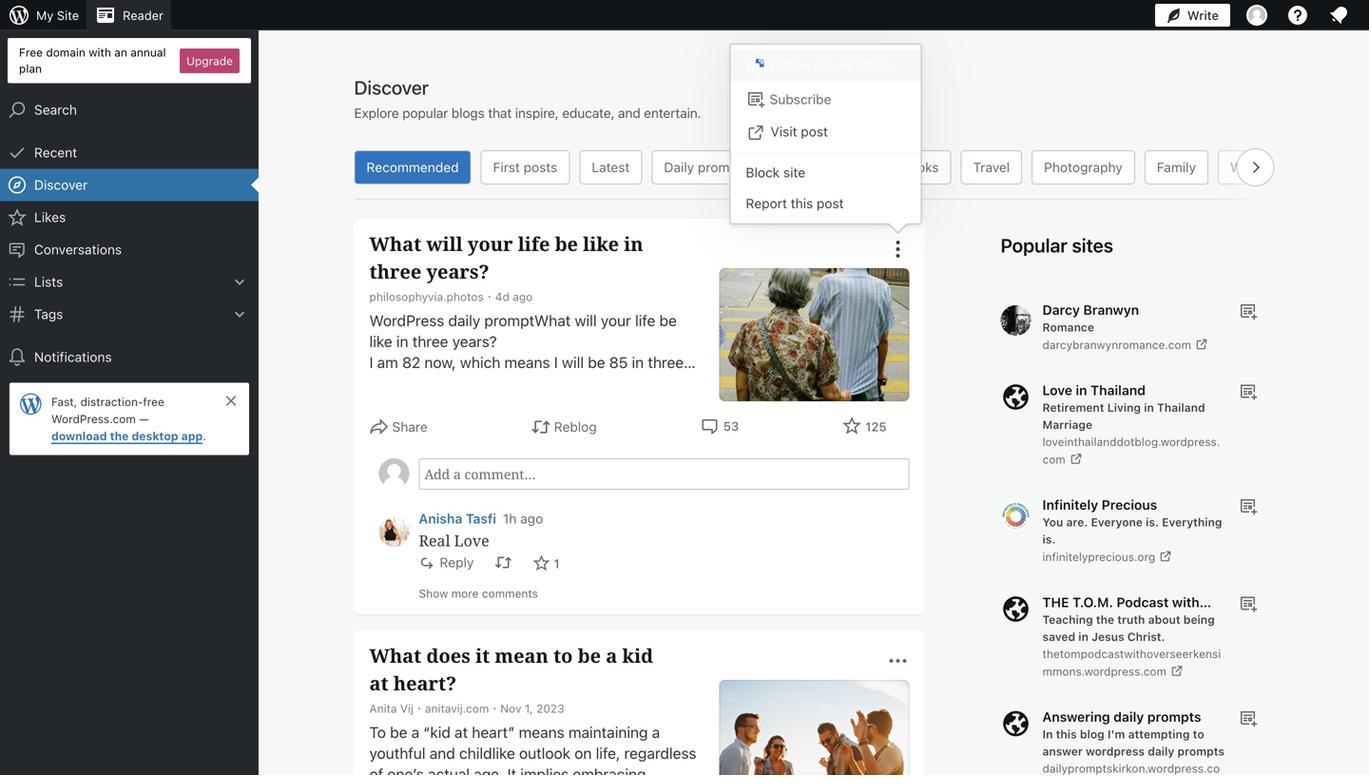 Task type: vqa. For each thing, say whether or not it's contained in the screenshot.
Discover
yes



Task type: describe. For each thing, give the bounding box(es) containing it.
follow conversation button
[[731, 49, 921, 82]]

share
[[392, 419, 428, 435]]

2 horizontal spatial my
[[451, 437, 472, 455]]

in right 85
[[632, 353, 644, 371]]

0 horizontal spatial life
[[394, 437, 414, 455]]

2 who from the left
[[546, 395, 578, 413]]

conversations
[[34, 242, 122, 257]]

and
[[494, 521, 520, 539]]

strength.so
[[575, 521, 655, 539]]

god.
[[590, 458, 623, 476]]

what will your life be like in three years? link
[[369, 230, 697, 285]]

keyboard_arrow_down image
[[230, 273, 249, 292]]

me?
[[369, 416, 398, 434]]

means
[[505, 353, 550, 371]]

write link
[[1156, 0, 1231, 30]]

the inside teaching the truth about being saved in jesus christ.
[[1096, 613, 1115, 626]]

darcybranwynromance.com
[[1043, 338, 1192, 351]]

toggle menu image for what will your life be like in three years?
[[887, 238, 910, 261]]

1 vertical spatial better
[[394, 458, 436, 476]]

half
[[440, 458, 466, 476]]

subscribe image for the t.o.m. podcast with overseer ken simmons
[[1239, 594, 1258, 613]]

with down after
[[418, 437, 447, 455]]

0 horizontal spatial love
[[454, 530, 490, 551]]

the
[[1043, 594, 1069, 610]]

anitavij.com link
[[425, 702, 489, 715]]

tags
[[34, 306, 63, 322]]

thetompodcastwithoverseerkensi mmons.wordpress.com link
[[1043, 647, 1221, 678]]

in
[[1043, 728, 1053, 741]]

my inside the "what will your life be like in three years? philosophyvia.photos · 4d ago wordpress daily promptwhat will your life be like in three years? i am 82 now, which means i will be 85 in three years. but then, who cares? and why should i care? who should i care? who should care for me? after these three years, i wish to continue my life with my better half. my better half is with me, thank god. as you can see in the image above, she is holding back my shirt, providing me with much comfort, support, and mental strength.so what will i be like?futuremy imaginationmessagemy advice"
[[369, 458, 390, 476]]

more
[[452, 587, 479, 600]]

i down who
[[497, 395, 501, 413]]

will up three years?
[[427, 231, 463, 257]]

darcy branwyn romance
[[1043, 302, 1140, 334]]

everything
[[1162, 515, 1223, 529]]

125
[[866, 419, 887, 433]]

ruby anderson image
[[379, 458, 409, 489]]

upgrade
[[187, 54, 233, 67]]

answering
[[1043, 709, 1111, 725]]

follow
[[771, 57, 810, 73]]

1
[[554, 557, 560, 571]]

comfort,
[[369, 521, 428, 539]]

report this post button
[[731, 188, 921, 219]]

2 vertical spatial prompts
[[1178, 745, 1225, 758]]

image
[[469, 479, 511, 497]]

mean
[[495, 642, 549, 669]]

prompts inside option
[[698, 159, 749, 175]]

reblog
[[554, 419, 597, 435]]

infinitelyprecious.org
[[1043, 550, 1156, 564]]

report this post
[[746, 195, 844, 211]]

4d ago link
[[495, 290, 533, 303]]

then,
[[442, 374, 477, 392]]

this inside button
[[791, 195, 813, 211]]

popular
[[1001, 234, 1068, 256]]

Family radio
[[1145, 150, 1209, 185]]

posts
[[524, 159, 558, 175]]

1h
[[503, 511, 517, 526]]

truth
[[1118, 613, 1146, 626]]

everyone
[[1091, 515, 1143, 529]]

my profile image
[[1247, 5, 1268, 26]]

free
[[143, 395, 164, 409]]

likes
[[34, 209, 66, 225]]

ago inside the "what will your life be like in three years? philosophyvia.photos · 4d ago wordpress daily promptwhat will your life be like in three years? i am 82 now, which means i will be 85 in three years. but then, who cares? and why should i care? who should i care? who should care for me? after these three years, i wish to continue my life with my better half. my better half is with me, thank god. as you can see in the image above, she is holding back my shirt, providing me with much comfort, support, and mental strength.so what will i be like?futuremy imaginationmessagemy advice"
[[513, 290, 533, 303]]

Recommended radio
[[354, 150, 471, 185]]

marriage
[[1043, 418, 1093, 431]]

in right "living"
[[1144, 401, 1154, 414]]

1 horizontal spatial like
[[583, 231, 619, 257]]

care
[[632, 395, 662, 413]]

see
[[398, 479, 423, 497]]

82
[[402, 353, 421, 371]]

recommended
[[367, 159, 459, 175]]

dismiss image
[[224, 393, 239, 409]]

t.o.m.
[[1073, 594, 1114, 610]]

menu containing follow conversation
[[731, 45, 921, 224]]

what for does
[[369, 642, 422, 669]]

subscribe button
[[731, 82, 921, 116]]

follow conversation
[[771, 57, 892, 73]]

infinitely
[[1043, 497, 1099, 513]]

the inside the "what will your life be like in three years? philosophyvia.photos · 4d ago wordpress daily promptwhat will your life be like in three years? i am 82 now, which means i will be 85 in three years. but then, who cares? and why should i care? who should i care? who should care for me? after these three years, i wish to continue my life with my better half. my better half is with me, thank god. as you can see in the image above, she is holding back my shirt, providing me with much comfort, support, and mental strength.so what will i be like?futuremy imaginationmessagemy advice"
[[443, 479, 465, 497]]

Daily prompts radio
[[652, 150, 762, 185]]

love in thailand retirement living in thailand marriage
[[1043, 382, 1206, 431]]

does
[[427, 642, 471, 669]]

be inside what does it mean to be a kid at heart? anita vij · anitavij.com · nov 1, 2023
[[578, 642, 601, 669]]

simmons
[[1132, 612, 1191, 627]]

discover for discover explore popular blogs that inspire, educate, and entertain.
[[354, 76, 429, 98]]

my inside my site link
[[36, 8, 54, 22]]

2 horizontal spatial ·
[[493, 699, 497, 715]]

now,
[[425, 353, 456, 371]]

i up cares?
[[554, 353, 558, 371]]

these
[[440, 416, 479, 434]]

0 vertical spatial post
[[801, 124, 828, 139]]

1 vertical spatial post
[[817, 195, 844, 211]]

Food radio
[[771, 150, 827, 185]]

daily inside the "what will your life be like in three years? philosophyvia.photos · 4d ago wordpress daily promptwhat will your life be like in three years? i am 82 now, which means i will be 85 in three years. but then, who cares? and why should i care? who should i care? who should care for me? after these three years, i wish to continue my life with my better half. my better half is with me, thank god. as you can see in the image above, she is holding back my shirt, providing me with much comfort, support, and mental strength.so what will i be like?futuremy imaginationmessagemy advice"
[[448, 311, 481, 330]]

who
[[481, 374, 510, 392]]

advice
[[369, 563, 415, 581]]

romance
[[1043, 321, 1095, 334]]

answer
[[1043, 745, 1083, 758]]

1 horizontal spatial your
[[601, 311, 631, 330]]

in inside teaching the truth about being saved in jesus christ.
[[1079, 630, 1089, 643]]

loveinthailanddotblog.wordpress. com link
[[1043, 435, 1221, 466]]

app
[[181, 430, 203, 443]]

site
[[57, 8, 79, 22]]

0 vertical spatial life
[[518, 231, 550, 257]]

precious
[[1102, 497, 1158, 513]]

0 vertical spatial three
[[413, 332, 448, 350]]

will right promptwhat
[[575, 311, 597, 330]]

subscribe image for love in thailand
[[1239, 382, 1258, 401]]

be left 85
[[588, 353, 605, 371]]

0 horizontal spatial like
[[369, 332, 392, 350]]

cares?
[[514, 374, 559, 392]]

anisha tasfi image
[[379, 516, 409, 547]]

visit post
[[771, 124, 828, 139]]

darcybranwynromance.com link
[[1043, 338, 1209, 351]]

Writing radio
[[1218, 150, 1287, 185]]

after
[[402, 416, 436, 434]]

daily prompts
[[664, 159, 749, 175]]

site
[[784, 165, 806, 180]]

write
[[1188, 8, 1219, 22]]

1h ago link
[[503, 511, 543, 526]]

vij
[[400, 702, 414, 715]]

tags link
[[0, 298, 259, 331]]

but
[[415, 374, 438, 392]]

with inside the t.o.m. podcast with overseer ken simmons
[[1173, 594, 1200, 610]]

help image
[[1287, 4, 1310, 27]]

1 care? from the left
[[369, 395, 407, 413]]

fast,
[[51, 395, 77, 409]]

kid
[[622, 642, 654, 669]]

which
[[460, 353, 501, 371]]

lists link
[[0, 266, 259, 298]]

in right see
[[427, 479, 439, 497]]

com
[[1043, 453, 1066, 466]]

food
[[784, 159, 814, 175]]

subscribe image for darcy branwyn
[[1239, 301, 1258, 321]]

be down posts on the top left
[[555, 231, 578, 257]]

thank
[[547, 458, 586, 476]]

the t.o.m. podcast with overseer ken simmons link
[[1043, 594, 1212, 627]]

it
[[476, 642, 490, 669]]

popular sites
[[1001, 234, 1114, 256]]

popular
[[402, 105, 448, 121]]

in down latest option
[[624, 231, 643, 257]]

recent
[[34, 145, 77, 160]]

be down comfort,
[[403, 542, 421, 560]]

years.
[[369, 374, 411, 392]]

0 vertical spatial thailand
[[1091, 382, 1146, 398]]

like?futuremy
[[425, 542, 521, 560]]

tooltip containing follow conversation
[[720, 44, 922, 234]]

this inside 'answering daily prompts in this blog i'm attempting to answer wordpress daily prompts'
[[1056, 728, 1077, 741]]

distraction-
[[80, 395, 143, 409]]

0 horizontal spatial your
[[468, 231, 513, 257]]

in up retirement
[[1076, 382, 1088, 398]]

wordpress
[[1086, 745, 1145, 758]]

toggle menu image for what does it mean to be a kid at heart?
[[887, 650, 910, 672]]

should down why
[[582, 395, 628, 413]]

1 vertical spatial ago
[[520, 511, 543, 526]]

will up "advice"
[[369, 542, 392, 560]]



Task type: locate. For each thing, give the bounding box(es) containing it.
0 horizontal spatial my
[[369, 437, 390, 455]]

what will your life be like in three years? philosophyvia.photos · 4d ago wordpress daily promptwhat will your life be like in three years? i am 82 now, which means i will be 85 in three years. but then, who cares? and why should i care? who should i care? who should care for me? after these three years, i wish to continue my life with my better half. my better half is with me, thank god. as you can see in the image above, she is holding back my shirt, providing me with much comfort, support, and mental strength.so what will i be like?futuremy imaginationmessagemy advice
[[369, 231, 692, 581]]

0 horizontal spatial daily
[[448, 311, 481, 330]]

ago right 4d
[[513, 290, 533, 303]]

care? down years.
[[369, 395, 407, 413]]

philosophyvia.photos
[[369, 290, 484, 303]]

1 vertical spatial your
[[601, 311, 631, 330]]

0 vertical spatial is
[[470, 458, 481, 476]]

1 horizontal spatial who
[[546, 395, 578, 413]]

to
[[611, 416, 625, 434], [554, 642, 573, 669], [1193, 728, 1205, 741]]

Add a comment… text field
[[419, 458, 910, 490]]

in down wordpress
[[396, 332, 409, 350]]

thetompodcastwithoverseerkensi
[[1043, 647, 1221, 661]]

with down she
[[564, 500, 593, 518]]

to right mean
[[554, 642, 573, 669]]

4 subscribe image from the top
[[1239, 594, 1258, 613]]

discover inside discover explore popular blogs that inspire, educate, and entertain.
[[354, 76, 429, 98]]

with up being
[[1173, 594, 1200, 610]]

prompts right 'daily'
[[698, 159, 749, 175]]

0 vertical spatial discover
[[354, 76, 429, 98]]

mental
[[524, 521, 571, 539]]

comments
[[482, 587, 538, 600]]

my down 'me?'
[[369, 437, 390, 455]]

0 horizontal spatial better
[[394, 458, 436, 476]]

christ.
[[1128, 630, 1166, 643]]

be left a
[[578, 642, 601, 669]]

share button
[[369, 417, 428, 437]]

1 who from the left
[[411, 395, 443, 413]]

4d
[[495, 290, 510, 303]]

1 horizontal spatial love
[[1043, 382, 1073, 398]]

i left am
[[369, 353, 373, 371]]

is
[[470, 458, 481, 476], [593, 479, 605, 497]]

Books radio
[[889, 150, 952, 185]]

reader
[[123, 8, 163, 22]]

1 vertical spatial thailand
[[1157, 401, 1206, 414]]

who down 'but'
[[411, 395, 443, 413]]

prompts up "attempting"
[[1148, 709, 1202, 725]]

2 horizontal spatial to
[[1193, 728, 1205, 741]]

0 vertical spatial like
[[583, 231, 619, 257]]

travel
[[973, 159, 1010, 175]]

1,
[[525, 702, 533, 715]]

discover
[[354, 76, 429, 98], [34, 177, 88, 193]]

1 vertical spatial like
[[369, 332, 392, 350]]

1 vertical spatial life
[[635, 311, 656, 330]]

1 horizontal spatial daily
[[1114, 709, 1144, 725]]

Travel radio
[[961, 150, 1023, 185]]

your up 85
[[601, 311, 631, 330]]

should down then,
[[447, 395, 493, 413]]

53
[[724, 419, 739, 433]]

as
[[627, 458, 644, 476]]

0 horizontal spatial three
[[413, 332, 448, 350]]

what up three years?
[[369, 231, 422, 257]]

1 vertical spatial is
[[593, 479, 605, 497]]

2 toggle menu image from the top
[[887, 650, 910, 672]]

three up for
[[648, 353, 684, 371]]

.
[[203, 430, 206, 443]]

0 horizontal spatial thailand
[[1091, 382, 1146, 398]]

2 vertical spatial three
[[483, 416, 519, 434]]

0 vertical spatial daily
[[448, 311, 481, 330]]

1 horizontal spatial better
[[476, 437, 517, 455]]

my left site
[[36, 8, 54, 22]]

0 vertical spatial your
[[468, 231, 513, 257]]

2 horizontal spatial the
[[1096, 613, 1115, 626]]

1 vertical spatial is.
[[1043, 533, 1056, 546]]

what inside the "what will your life be like in three years? philosophyvia.photos · 4d ago wordpress daily promptwhat will your life be like in three years? i am 82 now, which means i will be 85 in three years. but then, who cares? and why should i care? who should i care? who should care for me? after these three years, i wish to continue my life with my better half. my better half is with me, thank god. as you can see in the image above, she is holding back my shirt, providing me with much comfort, support, and mental strength.so what will i be like?futuremy imaginationmessagemy advice"
[[369, 231, 422, 257]]

1 vertical spatial the
[[443, 479, 465, 497]]

years?
[[452, 332, 497, 350]]

what up 'at heart?'
[[369, 642, 422, 669]]

prompts
[[698, 159, 749, 175], [1148, 709, 1202, 725], [1178, 745, 1225, 758]]

1 subscribe image from the top
[[1239, 301, 1258, 321]]

is right "half"
[[470, 458, 481, 476]]

2 vertical spatial the
[[1096, 613, 1115, 626]]

thailand up "living"
[[1091, 382, 1146, 398]]

Latest radio
[[579, 150, 642, 185]]

the
[[110, 430, 129, 443], [443, 479, 465, 497], [1096, 613, 1115, 626]]

1 horizontal spatial thailand
[[1157, 401, 1206, 414]]

three right these
[[483, 416, 519, 434]]

books
[[902, 159, 939, 175]]

your
[[468, 231, 513, 257], [601, 311, 631, 330]]

will up and
[[562, 353, 584, 371]]

subscribe
[[770, 91, 832, 107]]

group
[[379, 458, 910, 490]]

i up for
[[677, 374, 681, 392]]

the inside fast, distraction-free wordpress.com — download the desktop app .
[[110, 430, 129, 443]]

1 horizontal spatial is
[[593, 479, 605, 497]]

jesus
[[1092, 630, 1125, 643]]

to right "attempting"
[[1193, 728, 1205, 741]]

i left wish
[[568, 416, 572, 434]]

keyboard_arrow_down image
[[230, 305, 249, 324]]

Photography radio
[[1032, 150, 1135, 185]]

2 vertical spatial life
[[394, 437, 414, 455]]

plan
[[19, 62, 42, 75]]

with left an
[[89, 46, 111, 59]]

like
[[583, 231, 619, 257], [369, 332, 392, 350]]

educate,
[[562, 105, 615, 121]]

my down see
[[407, 500, 427, 518]]

love down the anisha tasfi 1h ago
[[454, 530, 490, 551]]

tooltip
[[720, 44, 922, 234]]

0 horizontal spatial this
[[791, 195, 813, 211]]

1 vertical spatial daily
[[1114, 709, 1144, 725]]

0 horizontal spatial the
[[110, 430, 129, 443]]

post down block site button
[[817, 195, 844, 211]]

2 care? from the left
[[505, 395, 542, 413]]

ago
[[513, 290, 533, 303], [520, 511, 543, 526]]

0 vertical spatial what
[[369, 231, 422, 257]]

0 horizontal spatial is
[[470, 458, 481, 476]]

infinitely precious link
[[1043, 497, 1158, 513]]

1 vertical spatial my
[[369, 458, 390, 476]]

the down "half"
[[443, 479, 465, 497]]

should up care
[[627, 374, 673, 392]]

philosophyvia.photos link
[[369, 290, 484, 303]]

subscribe image for infinitely precious
[[1239, 496, 1258, 515]]

real love
[[419, 530, 490, 551]]

1 vertical spatial toggle menu image
[[887, 650, 910, 672]]

reblog image
[[495, 554, 512, 571]]

wordpress.com
[[51, 412, 136, 426]]

1 vertical spatial discover
[[34, 177, 88, 193]]

1 horizontal spatial life
[[518, 231, 550, 257]]

i'm
[[1108, 728, 1126, 741]]

0 vertical spatial better
[[476, 437, 517, 455]]

1 vertical spatial to
[[554, 642, 573, 669]]

conversation
[[814, 57, 892, 73]]

5 subscribe image from the top
[[1239, 709, 1258, 728]]

answering daily prompts link
[[1043, 709, 1202, 725]]

discover up explore
[[354, 76, 429, 98]]

1 toggle menu image from the top
[[887, 238, 910, 261]]

1 horizontal spatial three
[[483, 416, 519, 434]]

2 subscribe image from the top
[[1239, 382, 1258, 401]]

0 vertical spatial is.
[[1146, 515, 1159, 529]]

0 vertical spatial ago
[[513, 290, 533, 303]]

prompts down "attempting"
[[1178, 745, 1225, 758]]

0 horizontal spatial care?
[[369, 395, 407, 413]]

0 horizontal spatial to
[[554, 642, 573, 669]]

with up the image
[[485, 458, 514, 476]]

can
[[369, 479, 394, 497]]

like down latest option
[[583, 231, 619, 257]]

who up reblog button
[[546, 395, 578, 413]]

notifications
[[34, 349, 112, 365]]

be up for
[[660, 311, 677, 330]]

0 vertical spatial prompts
[[698, 159, 749, 175]]

care? down cares?
[[505, 395, 542, 413]]

reply button
[[419, 554, 474, 572]]

what for will
[[369, 231, 422, 257]]

anisha tasfi 1h ago
[[419, 511, 543, 526]]

anita
[[369, 702, 397, 715]]

0 horizontal spatial discover
[[34, 177, 88, 193]]

me
[[538, 500, 560, 518]]

manage your notifications image
[[1328, 4, 1351, 27]]

podcast
[[1117, 594, 1169, 610]]

in
[[624, 231, 643, 257], [396, 332, 409, 350], [632, 353, 644, 371], [1076, 382, 1088, 398], [1144, 401, 1154, 414], [427, 479, 439, 497], [1079, 630, 1089, 643]]

my site link
[[0, 0, 87, 30]]

0 vertical spatial the
[[110, 430, 129, 443]]

with inside free domain with an annual plan
[[89, 46, 111, 59]]

love inside love in thailand retirement living in thailand marriage
[[1043, 382, 1073, 398]]

living
[[1108, 401, 1141, 414]]

love up retirement
[[1043, 382, 1073, 398]]

life up '4d ago' "link"
[[518, 231, 550, 257]]

this up answer
[[1056, 728, 1077, 741]]

post right visit
[[801, 124, 828, 139]]

above,
[[515, 479, 561, 497]]

subscribe image
[[1239, 301, 1258, 321], [1239, 382, 1258, 401], [1239, 496, 1258, 515], [1239, 594, 1258, 613], [1239, 709, 1258, 728]]

my
[[369, 437, 390, 455], [451, 437, 472, 455], [407, 500, 427, 518]]

1 vertical spatial this
[[1056, 728, 1077, 741]]

1 what from the top
[[369, 231, 422, 257]]

0 vertical spatial to
[[611, 416, 625, 434]]

much
[[597, 500, 635, 518]]

notifications link
[[0, 341, 259, 373]]

years,
[[523, 416, 564, 434]]

why
[[595, 374, 623, 392]]

2 horizontal spatial three
[[648, 353, 684, 371]]

daily up years? on the left top of page
[[448, 311, 481, 330]]

menu
[[731, 45, 921, 224]]

1 vertical spatial three
[[648, 353, 684, 371]]

like up am
[[369, 332, 392, 350]]

is right she
[[593, 479, 605, 497]]

are.
[[1067, 515, 1088, 529]]

is. down you
[[1043, 533, 1056, 546]]

· left nov
[[493, 699, 497, 715]]

0 horizontal spatial my
[[36, 8, 54, 22]]

better up see
[[394, 458, 436, 476]]

discover down recent
[[34, 177, 88, 193]]

life
[[518, 231, 550, 257], [635, 311, 656, 330], [394, 437, 414, 455]]

annual
[[131, 46, 166, 59]]

· right vij at left
[[417, 699, 421, 715]]

a
[[606, 642, 617, 669]]

1 button
[[533, 553, 560, 573]]

you
[[1043, 515, 1064, 529]]

1 horizontal spatial to
[[611, 416, 625, 434]]

branwyn
[[1084, 302, 1140, 318]]

retirement
[[1043, 401, 1105, 414]]

my up can
[[369, 458, 390, 476]]

ken
[[1105, 612, 1129, 627]]

anitavij.com
[[425, 702, 489, 715]]

1 horizontal spatial my
[[369, 458, 390, 476]]

2 vertical spatial to
[[1193, 728, 1205, 741]]

holding
[[609, 479, 660, 497]]

better left half.
[[476, 437, 517, 455]]

1 horizontal spatial the
[[443, 479, 465, 497]]

subscribe image for answering daily prompts
[[1239, 709, 1258, 728]]

toggle menu image
[[887, 238, 910, 261], [887, 650, 910, 672]]

1 horizontal spatial care?
[[505, 395, 542, 413]]

· inside the "what will your life be like in three years? philosophyvia.photos · 4d ago wordpress daily promptwhat will your life be like in three years? i am 82 now, which means i will be 85 in three years. but then, who cares? and why should i care? who should i care? who should care for me? after these three years, i wish to continue my life with my better half. my better half is with me, thank god. as you can see in the image above, she is holding back my shirt, providing me with much comfort, support, and mental strength.so what will i be like?futuremy imaginationmessagemy advice"
[[488, 288, 492, 303]]

she
[[565, 479, 589, 497]]

life down share
[[394, 437, 414, 455]]

1 vertical spatial what
[[369, 642, 422, 669]]

option group containing recommended
[[350, 150, 1292, 185]]

thailand right "living"
[[1157, 401, 1206, 414]]

option group
[[350, 150, 1292, 185]]

block site button
[[731, 157, 921, 188]]

an
[[114, 46, 127, 59]]

is. down precious
[[1146, 515, 1159, 529]]

i
[[369, 353, 373, 371], [554, 353, 558, 371], [677, 374, 681, 392], [497, 395, 501, 413], [568, 416, 572, 434], [396, 542, 399, 560]]

discover for discover
[[34, 177, 88, 193]]

this down site
[[791, 195, 813, 211]]

0 vertical spatial my
[[36, 8, 54, 22]]

life up care
[[635, 311, 656, 330]]

block site
[[746, 165, 806, 180]]

0 vertical spatial this
[[791, 195, 813, 211]]

0 horizontal spatial who
[[411, 395, 443, 413]]

2 what from the top
[[369, 642, 422, 669]]

i down comfort,
[[396, 542, 399, 560]]

desktop
[[132, 430, 178, 443]]

providing
[[470, 500, 534, 518]]

what inside what does it mean to be a kid at heart? anita vij · anitavij.com · nov 1, 2023
[[369, 642, 422, 669]]

attempting
[[1129, 728, 1190, 741]]

blog
[[1080, 728, 1105, 741]]

1 horizontal spatial discover
[[354, 76, 429, 98]]

reader link
[[87, 0, 171, 30]]

daily down "attempting"
[[1148, 745, 1175, 758]]

0 horizontal spatial ·
[[417, 699, 421, 715]]

support,
[[432, 521, 490, 539]]

ago right 1h
[[520, 511, 543, 526]]

1 horizontal spatial this
[[1056, 728, 1077, 741]]

2 horizontal spatial daily
[[1148, 745, 1175, 758]]

1 horizontal spatial is.
[[1146, 515, 1159, 529]]

2 horizontal spatial life
[[635, 311, 656, 330]]

show more comments
[[419, 587, 538, 600]]

your up 4d
[[468, 231, 513, 257]]

2 vertical spatial daily
[[1148, 745, 1175, 758]]

wish
[[576, 416, 607, 434]]

to inside the "what will your life be like in three years? philosophyvia.photos · 4d ago wordpress daily promptwhat will your life be like in three years? i am 82 now, which means i will be 85 in three years. but then, who cares? and why should i care? who should i care? who should care for me? after these three years, i wish to continue my life with my better half. my better half is with me, thank god. as you can see in the image above, she is holding back my shirt, providing me with much comfort, support, and mental strength.so what will i be like?futuremy imaginationmessagemy advice"
[[611, 416, 625, 434]]

sites
[[1072, 234, 1114, 256]]

in down overseer
[[1079, 630, 1089, 643]]

daily up i'm
[[1114, 709, 1144, 725]]

the down wordpress.com
[[110, 430, 129, 443]]

three up now,
[[413, 332, 448, 350]]

is.
[[1146, 515, 1159, 529], [1043, 533, 1056, 546]]

my down these
[[451, 437, 472, 455]]

3 subscribe image from the top
[[1239, 496, 1258, 515]]

None radio
[[836, 150, 880, 185]]

0 vertical spatial toggle menu image
[[887, 238, 910, 261]]

First posts radio
[[481, 150, 570, 185]]

0 horizontal spatial is.
[[1043, 533, 1056, 546]]

to inside what does it mean to be a kid at heart? anita vij · anitavij.com · nov 1, 2023
[[554, 642, 573, 669]]

the up jesus
[[1096, 613, 1115, 626]]

1 horizontal spatial ·
[[488, 288, 492, 303]]

0 vertical spatial love
[[1043, 382, 1073, 398]]

1 horizontal spatial my
[[407, 500, 427, 518]]

to inside 'answering daily prompts in this blog i'm attempting to answer wordpress daily prompts'
[[1193, 728, 1205, 741]]

and
[[563, 374, 591, 392]]

1 vertical spatial love
[[454, 530, 490, 551]]

1 vertical spatial prompts
[[1148, 709, 1202, 725]]

· left 4d
[[488, 288, 492, 303]]

the t.o.m. podcast with overseer ken simmons
[[1043, 594, 1200, 627]]

to right wish
[[611, 416, 625, 434]]



